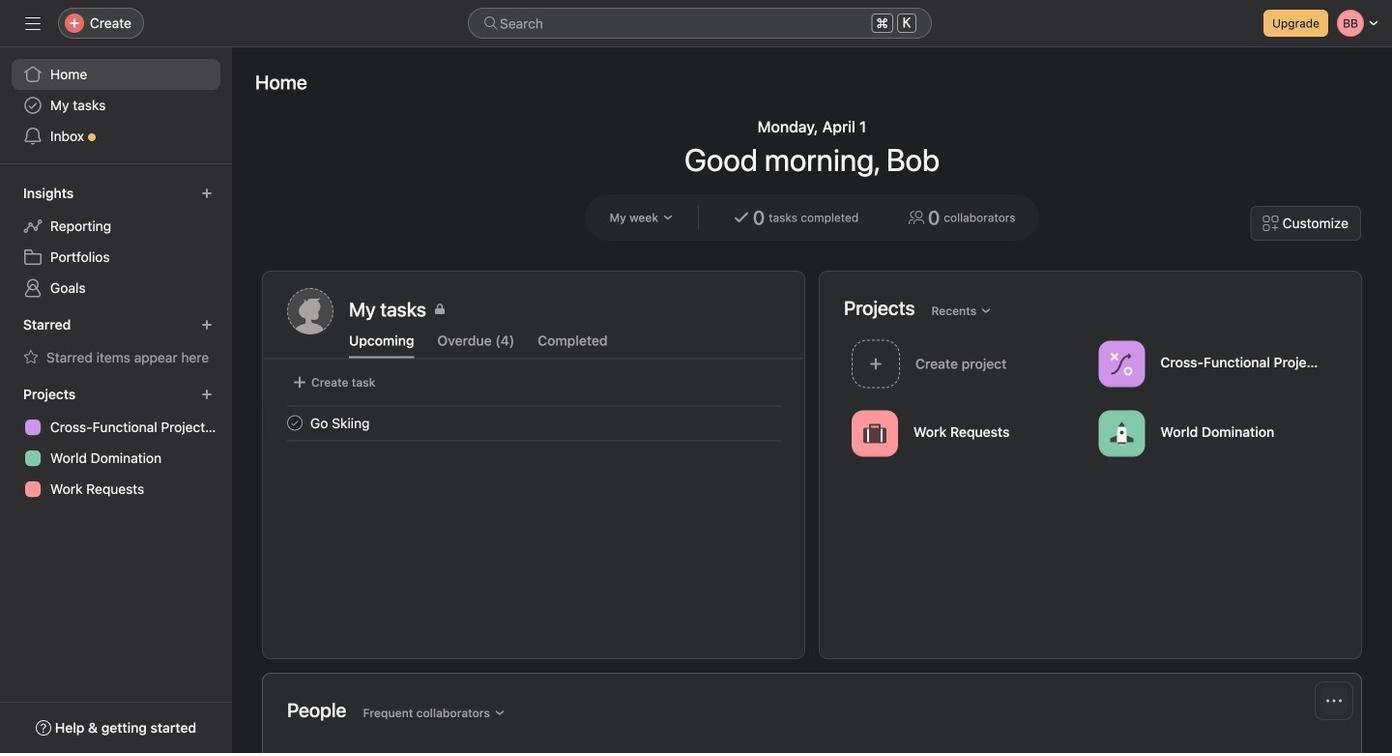 Task type: locate. For each thing, give the bounding box(es) containing it.
global element
[[0, 47, 232, 163]]

mark complete image
[[283, 411, 306, 435]]

list item
[[264, 406, 804, 440]]

insights element
[[0, 176, 232, 307]]

rocket image
[[1110, 422, 1134, 445]]

hide sidebar image
[[25, 15, 41, 31]]

projects element
[[0, 377, 232, 509]]

new project or portfolio image
[[201, 389, 213, 400]]

briefcase image
[[863, 422, 887, 445]]

starred element
[[0, 307, 232, 377]]

None field
[[468, 8, 932, 39]]



Task type: describe. For each thing, give the bounding box(es) containing it.
new insights image
[[201, 188, 213, 199]]

add items to starred image
[[201, 319, 213, 331]]

Search tasks, projects, and more text field
[[468, 8, 932, 39]]

add profile photo image
[[287, 288, 334, 335]]

Mark complete checkbox
[[283, 411, 306, 435]]

line_and_symbols image
[[1110, 352, 1134, 376]]



Task type: vqa. For each thing, say whether or not it's contained in the screenshot.
the About us
no



